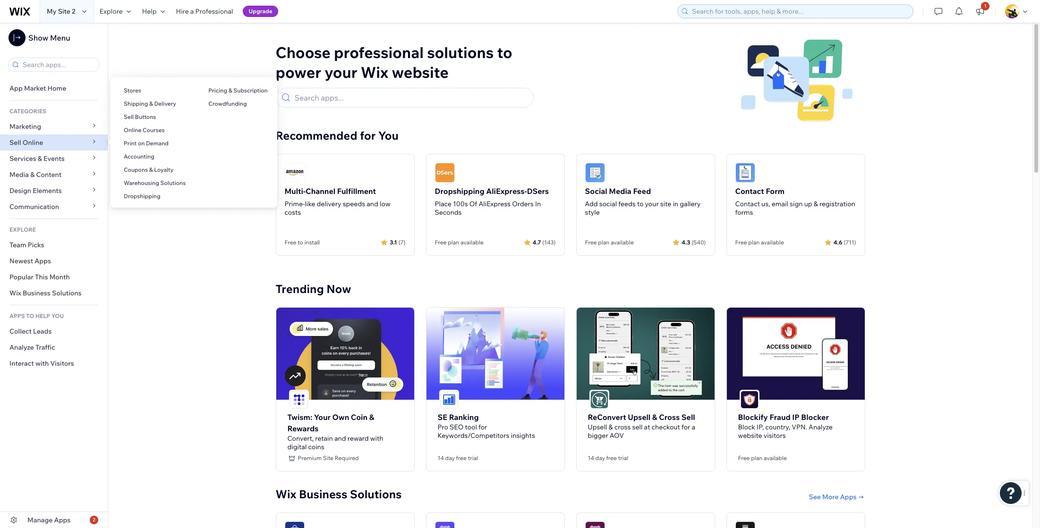Task type: vqa. For each thing, say whether or not it's contained in the screenshot.
Business
yes



Task type: describe. For each thing, give the bounding box(es) containing it.
4.6
[[834, 239, 843, 246]]

14 for se
[[438, 455, 444, 462]]

for inside se ranking pro seo tool for keywords/competitors insights
[[479, 423, 487, 432]]

premium
[[298, 455, 322, 462]]

your inside choose professional solutions to power your wix website
[[325, 63, 358, 82]]

picks
[[28, 241, 44, 250]]

recommended
[[276, 129, 358, 143]]

design elements link
[[0, 183, 108, 199]]

dropshipping aliexpress-dsers place 100s of aliexpress orders in seconds
[[435, 187, 549, 217]]

business inside sidebar element
[[23, 289, 50, 298]]

team picks
[[9, 241, 44, 250]]

this
[[35, 273, 48, 282]]

1 vertical spatial apps
[[841, 493, 857, 502]]

1 vertical spatial business
[[299, 488, 348, 502]]

& down stores link
[[149, 100, 153, 107]]

14 for reconvert
[[588, 455, 594, 462]]

crowdfunding link
[[195, 96, 277, 112]]

& left cross
[[653, 413, 658, 422]]

coupons
[[124, 166, 148, 173]]

0 horizontal spatial to
[[298, 239, 303, 246]]

available down visitors
[[764, 455, 787, 462]]

twism: your own coin & rewards convert, retain and reward with digital coins
[[288, 413, 384, 452]]

apps to help you
[[9, 313, 64, 320]]

explore
[[9, 226, 36, 233]]

vpn.
[[792, 423, 808, 432]]

free for contact form
[[736, 239, 747, 246]]

dropshipping aliexpress-dsers logo image
[[435, 163, 455, 183]]

1 horizontal spatial upsell
[[628, 413, 651, 422]]

& inside "link"
[[149, 166, 153, 173]]

elements
[[33, 187, 62, 195]]

coupons & loyalty
[[124, 166, 174, 173]]

contact form logo image
[[736, 163, 755, 183]]

low
[[380, 200, 391, 208]]

trial for ranking
[[468, 455, 478, 462]]

month
[[49, 273, 70, 282]]

free for dropshipping aliexpress-dsers
[[435, 239, 447, 246]]

help
[[142, 7, 157, 16]]

wix inside sidebar element
[[9, 289, 21, 298]]

site for premium
[[323, 455, 334, 462]]

required
[[335, 455, 359, 462]]

solutions inside sidebar element
[[52, 289, 82, 298]]

at
[[644, 423, 650, 432]]

Search for tools, apps, help & more... field
[[690, 5, 911, 18]]

help
[[35, 313, 50, 320]]

multi-channel fulfillment prime-like delivery speeds and low costs
[[285, 187, 391, 217]]

app market home
[[9, 84, 66, 93]]

aliexpress-
[[486, 187, 527, 196]]

recommended for you
[[276, 129, 399, 143]]

ip
[[793, 413, 800, 422]]

media & content
[[9, 171, 62, 179]]

services & events link
[[0, 151, 108, 167]]

& right pricing
[[229, 87, 232, 94]]

plan for contact
[[749, 239, 760, 246]]

trending
[[276, 282, 324, 296]]

marketing link
[[0, 119, 108, 135]]

team picks link
[[0, 237, 108, 253]]

loyalty
[[154, 166, 174, 173]]

shipping & delivery
[[124, 100, 176, 107]]

se
[[438, 413, 448, 422]]

reconvert upsell & cross sell upsell & cross sell at checkout for a bigger aov
[[588, 413, 696, 440]]

popular this month
[[9, 273, 70, 282]]

1 vertical spatial upsell
[[588, 423, 607, 432]]

more
[[823, 493, 839, 502]]

14 day free trial for reconvert
[[588, 455, 629, 462]]

search apps... field inside sidebar element
[[20, 58, 96, 71]]

menu
[[50, 33, 70, 43]]

2 inside sidebar element
[[93, 517, 95, 524]]

1 horizontal spatial search apps... field
[[292, 88, 529, 107]]

your
[[314, 413, 331, 422]]

home
[[47, 84, 66, 93]]

retain
[[315, 435, 333, 443]]

app
[[9, 84, 23, 93]]

sidebar element
[[0, 23, 108, 529]]

free for multi-channel fulfillment
[[285, 239, 297, 246]]

popular this month link
[[0, 269, 108, 285]]

reconvert upsell & cross sell poster image
[[577, 308, 715, 400]]

apps for newest apps
[[35, 257, 51, 266]]

sell buttons
[[124, 113, 156, 121]]

install
[[305, 239, 320, 246]]

interact with visitors
[[9, 360, 74, 368]]

free plan available down visitors
[[738, 455, 787, 462]]

1 button
[[970, 0, 991, 23]]

website inside choose professional solutions to power your wix website
[[392, 63, 449, 82]]

costs
[[285, 208, 301, 217]]

dsers
[[527, 187, 549, 196]]

demand
[[146, 140, 169, 147]]

professional
[[334, 43, 424, 62]]

now
[[327, 282, 351, 296]]

blocker
[[802, 413, 829, 422]]

(540)
[[692, 239, 706, 246]]

free plan available for dropshipping
[[435, 239, 484, 246]]

(711)
[[844, 239, 857, 246]]

reconvert
[[588, 413, 626, 422]]

twism: your own coin & rewards poster image
[[276, 308, 414, 400]]

email
[[772, 200, 789, 208]]

digital
[[288, 443, 307, 452]]

0 vertical spatial a
[[190, 7, 194, 16]]

1 contact from the top
[[736, 187, 765, 196]]

dropshipping for dropshipping
[[124, 193, 160, 200]]

social
[[585, 187, 608, 196]]

collect
[[9, 328, 32, 336]]

on
[[138, 140, 145, 147]]

to inside social media feed add social feeds to your site in gallery style
[[637, 200, 644, 208]]

online courses link
[[111, 122, 195, 138]]

hire a professional
[[176, 7, 233, 16]]

in
[[535, 200, 541, 208]]

gallery
[[680, 200, 701, 208]]

your inside social media feed add social feeds to your site in gallery style
[[645, 200, 659, 208]]

market
[[24, 84, 46, 93]]

online courses
[[124, 127, 165, 134]]

newest
[[9, 257, 33, 266]]

& left 'content'
[[30, 171, 35, 179]]

us,
[[762, 200, 771, 208]]

sell online link
[[0, 135, 108, 151]]

see
[[809, 493, 821, 502]]

collect leads link
[[0, 324, 108, 340]]

categories
[[9, 108, 46, 115]]

0 vertical spatial 2
[[72, 7, 76, 16]]

dropshipping for dropshipping aliexpress-dsers place 100s of aliexpress orders in seconds
[[435, 187, 485, 196]]

app market home link
[[0, 80, 108, 96]]

aliexpress
[[479, 200, 511, 208]]

se ranking icon image
[[440, 391, 458, 409]]

design
[[9, 187, 31, 195]]

of
[[470, 200, 477, 208]]

& left 'events'
[[38, 155, 42, 163]]

free to install
[[285, 239, 320, 246]]

explore
[[100, 7, 123, 16]]

sell for sell buttons
[[124, 113, 134, 121]]

4.6 (711)
[[834, 239, 857, 246]]

online inside sell online link
[[23, 138, 43, 147]]

sell inside reconvert upsell & cross sell upsell & cross sell at checkout for a bigger aov
[[682, 413, 695, 422]]



Task type: locate. For each thing, give the bounding box(es) containing it.
popular
[[9, 273, 34, 282]]

trending now
[[276, 282, 351, 296]]

communication link
[[0, 199, 108, 215]]

0 vertical spatial with
[[35, 360, 49, 368]]

business down popular this month at bottom left
[[23, 289, 50, 298]]

for right 'checkout'
[[682, 423, 691, 432]]

online inside online courses link
[[124, 127, 141, 134]]

0 vertical spatial contact
[[736, 187, 765, 196]]

1 vertical spatial analyze
[[809, 423, 833, 432]]

2 trial from the left
[[618, 455, 629, 462]]

media up design
[[9, 171, 29, 179]]

0 horizontal spatial analyze
[[9, 344, 34, 352]]

1 vertical spatial 2
[[93, 517, 95, 524]]

0 vertical spatial apps
[[35, 257, 51, 266]]

sell buttons link
[[111, 109, 195, 125]]

contact left the us,
[[736, 200, 760, 208]]

social media feed logo image
[[585, 163, 605, 183]]

1 horizontal spatial day
[[596, 455, 605, 462]]

help button
[[136, 0, 170, 23]]

solutions down month
[[52, 289, 82, 298]]

analyze traffic link
[[0, 340, 108, 356]]

feed
[[633, 187, 651, 196]]

coins
[[308, 443, 325, 452]]

0 vertical spatial your
[[325, 63, 358, 82]]

14 day free trial for se
[[438, 455, 478, 462]]

2 horizontal spatial wix
[[361, 63, 389, 82]]

1 free from the left
[[456, 455, 467, 462]]

business down premium site required
[[299, 488, 348, 502]]

1 horizontal spatial analyze
[[809, 423, 833, 432]]

reconvert upsell & cross sell icon image
[[590, 391, 608, 409]]

0 horizontal spatial free
[[456, 455, 467, 462]]

1 vertical spatial search apps... field
[[292, 88, 529, 107]]

0 vertical spatial search apps... field
[[20, 58, 96, 71]]

Search apps... field
[[20, 58, 96, 71], [292, 88, 529, 107]]

1 horizontal spatial your
[[645, 200, 659, 208]]

analyze traffic
[[9, 344, 55, 352]]

services & events
[[9, 155, 65, 163]]

0 horizontal spatial 2
[[72, 7, 76, 16]]

see more apps
[[809, 493, 857, 502]]

website inside blockify fraud ip blocker block ip, country, vpn. analyze website visitors
[[738, 432, 763, 440]]

upgrade
[[249, 8, 273, 15]]

1 vertical spatial solutions
[[52, 289, 82, 298]]

0 vertical spatial to
[[497, 43, 513, 62]]

1 14 from the left
[[438, 455, 444, 462]]

0 vertical spatial wix
[[361, 63, 389, 82]]

1 vertical spatial a
[[692, 423, 696, 432]]

to left the install
[[298, 239, 303, 246]]

sell
[[633, 423, 643, 432]]

crowdfunding
[[209, 100, 247, 107]]

apps
[[35, 257, 51, 266], [841, 493, 857, 502], [54, 517, 71, 525]]

apps up this
[[35, 257, 51, 266]]

1 vertical spatial site
[[323, 455, 334, 462]]

visitors
[[764, 432, 786, 440]]

site right my
[[58, 7, 70, 16]]

with inside sidebar element
[[35, 360, 49, 368]]

tool
[[465, 423, 477, 432]]

1 horizontal spatial a
[[692, 423, 696, 432]]

collect leads
[[9, 328, 52, 336]]

upgrade button
[[243, 6, 278, 17]]

convert,
[[288, 435, 314, 443]]

1 horizontal spatial sell
[[124, 113, 134, 121]]

site for my
[[58, 7, 70, 16]]

& inside "twism: your own coin & rewards convert, retain and reward with digital coins"
[[369, 413, 375, 422]]

1 vertical spatial contact
[[736, 200, 760, 208]]

0 horizontal spatial apps
[[35, 257, 51, 266]]

& down reconvert
[[609, 423, 613, 432]]

wix business solutions inside wix business solutions link
[[9, 289, 82, 298]]

plan for social
[[598, 239, 610, 246]]

trial
[[468, 455, 478, 462], [618, 455, 629, 462]]

twism: your own coin & rewards icon image
[[290, 391, 308, 409]]

delivery
[[154, 100, 176, 107]]

2 vertical spatial sell
[[682, 413, 695, 422]]

0 horizontal spatial dropshipping
[[124, 193, 160, 200]]

manage
[[27, 517, 53, 525]]

available for form
[[761, 239, 784, 246]]

free for se
[[456, 455, 467, 462]]

style
[[585, 208, 600, 217]]

1 horizontal spatial with
[[370, 435, 384, 443]]

free down aov
[[607, 455, 617, 462]]

1 horizontal spatial online
[[124, 127, 141, 134]]

plan down seconds
[[448, 239, 459, 246]]

1 horizontal spatial 14
[[588, 455, 594, 462]]

1
[[985, 3, 987, 9]]

day down seo
[[445, 455, 455, 462]]

plan down forms at the top right
[[749, 239, 760, 246]]

0 horizontal spatial 14 day free trial
[[438, 455, 478, 462]]

1 vertical spatial wix
[[9, 289, 21, 298]]

1 vertical spatial online
[[23, 138, 43, 147]]

solutions down loyalty
[[160, 180, 186, 187]]

a right hire
[[190, 7, 194, 16]]

2 right my
[[72, 7, 76, 16]]

1 horizontal spatial trial
[[618, 455, 629, 462]]

0 horizontal spatial online
[[23, 138, 43, 147]]

contact down contact form logo
[[736, 187, 765, 196]]

0 horizontal spatial with
[[35, 360, 49, 368]]

contact
[[736, 187, 765, 196], [736, 200, 760, 208]]

a right 'checkout'
[[692, 423, 696, 432]]

trial down aov
[[618, 455, 629, 462]]

blockify fraud ip blocker poster image
[[727, 308, 865, 400]]

newest apps
[[9, 257, 51, 266]]

1 vertical spatial wix business solutions
[[276, 488, 402, 502]]

0 vertical spatial sell
[[124, 113, 134, 121]]

0 vertical spatial online
[[124, 127, 141, 134]]

wix business solutions link
[[0, 285, 108, 302]]

free plan available for social
[[585, 239, 634, 246]]

in
[[673, 200, 679, 208]]

0 vertical spatial business
[[23, 289, 50, 298]]

2 vertical spatial to
[[298, 239, 303, 246]]

trial for upsell
[[618, 455, 629, 462]]

0 horizontal spatial day
[[445, 455, 455, 462]]

analyze up interact
[[9, 344, 34, 352]]

and inside "twism: your own coin & rewards convert, retain and reward with digital coins"
[[335, 435, 346, 443]]

0 horizontal spatial search apps... field
[[20, 58, 96, 71]]

free plan available down seconds
[[435, 239, 484, 246]]

my site 2
[[47, 7, 76, 16]]

& right coin at bottom left
[[369, 413, 375, 422]]

to right solutions
[[497, 43, 513, 62]]

sell down shipping
[[124, 113, 134, 121]]

sell right cross
[[682, 413, 695, 422]]

0 vertical spatial analyze
[[9, 344, 34, 352]]

1 horizontal spatial dropshipping
[[435, 187, 485, 196]]

14 day free trial down aov
[[588, 455, 629, 462]]

for left you at the top left
[[360, 129, 376, 143]]

free left the install
[[285, 239, 297, 246]]

online up print
[[124, 127, 141, 134]]

1 horizontal spatial for
[[479, 423, 487, 432]]

free plan available down forms at the top right
[[736, 239, 784, 246]]

2 horizontal spatial to
[[637, 200, 644, 208]]

free for reconvert
[[607, 455, 617, 462]]

free for social media feed
[[585, 239, 597, 246]]

14
[[438, 455, 444, 462], [588, 455, 594, 462]]

apps right more
[[841, 493, 857, 502]]

plan down ip, on the bottom of page
[[751, 455, 763, 462]]

sell up 'services'
[[9, 138, 21, 147]]

1 vertical spatial website
[[738, 432, 763, 440]]

media inside media & content link
[[9, 171, 29, 179]]

available down the feeds
[[611, 239, 634, 246]]

your left 'site'
[[645, 200, 659, 208]]

1 horizontal spatial wix
[[276, 488, 297, 502]]

own
[[332, 413, 349, 422]]

1 horizontal spatial to
[[497, 43, 513, 62]]

pricing & subscription link
[[195, 83, 277, 99]]

free down style
[[585, 239, 597, 246]]

free down keywords/competitors
[[456, 455, 467, 462]]

with right the reward
[[370, 435, 384, 443]]

analyze down blocker
[[809, 423, 833, 432]]

0 horizontal spatial wix business solutions
[[9, 289, 82, 298]]

available
[[461, 239, 484, 246], [611, 239, 634, 246], [761, 239, 784, 246], [764, 455, 787, 462]]

solutions
[[160, 180, 186, 187], [52, 289, 82, 298], [350, 488, 402, 502]]

0 horizontal spatial business
[[23, 289, 50, 298]]

1 horizontal spatial solutions
[[160, 180, 186, 187]]

plan down style
[[598, 239, 610, 246]]

media up the feeds
[[609, 187, 632, 196]]

search apps... field up home
[[20, 58, 96, 71]]

0 vertical spatial wix business solutions
[[9, 289, 82, 298]]

prime-
[[285, 200, 305, 208]]

website down solutions
[[392, 63, 449, 82]]

a inside reconvert upsell & cross sell upsell & cross sell at checkout for a bigger aov
[[692, 423, 696, 432]]

your right power
[[325, 63, 358, 82]]

for
[[360, 129, 376, 143], [479, 423, 487, 432], [682, 423, 691, 432]]

0 horizontal spatial media
[[9, 171, 29, 179]]

1 horizontal spatial site
[[323, 455, 334, 462]]

to down feed
[[637, 200, 644, 208]]

2 vertical spatial solutions
[[350, 488, 402, 502]]

for inside reconvert upsell & cross sell upsell & cross sell at checkout for a bigger aov
[[682, 423, 691, 432]]

apps inside 'link'
[[35, 257, 51, 266]]

pricing
[[209, 87, 227, 94]]

website
[[392, 63, 449, 82], [738, 432, 763, 440]]

professional
[[195, 7, 233, 16]]

plan for dropshipping
[[448, 239, 459, 246]]

2 free from the left
[[607, 455, 617, 462]]

0 horizontal spatial wix
[[9, 289, 21, 298]]

media
[[9, 171, 29, 179], [609, 187, 632, 196]]

1 vertical spatial sell
[[9, 138, 21, 147]]

shipping & delivery link
[[111, 96, 195, 112]]

2 vertical spatial apps
[[54, 517, 71, 525]]

analyze inside sidebar element
[[9, 344, 34, 352]]

0 vertical spatial website
[[392, 63, 449, 82]]

& inside contact form contact us, email sign up & registration forms
[[814, 200, 818, 208]]

se ranking poster image
[[427, 308, 565, 400]]

0 horizontal spatial your
[[325, 63, 358, 82]]

services
[[9, 155, 36, 163]]

feeds
[[619, 200, 636, 208]]

sell for sell online
[[9, 138, 21, 147]]

rewards
[[288, 424, 319, 434]]

14 down the bigger
[[588, 455, 594, 462]]

fraud
[[770, 413, 791, 422]]

14 down pro on the left bottom of page
[[438, 455, 444, 462]]

blockify fraud ip blocker icon image
[[741, 391, 759, 409]]

day for reconvert
[[596, 455, 605, 462]]

coupons & loyalty link
[[111, 162, 195, 178]]

2 vertical spatial wix
[[276, 488, 297, 502]]

accounting link
[[111, 149, 195, 165]]

0 horizontal spatial site
[[58, 7, 70, 16]]

2 horizontal spatial apps
[[841, 493, 857, 502]]

0 horizontal spatial and
[[335, 435, 346, 443]]

0 horizontal spatial website
[[392, 63, 449, 82]]

2 contact from the top
[[736, 200, 760, 208]]

day
[[445, 455, 455, 462], [596, 455, 605, 462]]

available down seconds
[[461, 239, 484, 246]]

0 horizontal spatial solutions
[[52, 289, 82, 298]]

manage apps
[[27, 517, 71, 525]]

0 vertical spatial media
[[9, 171, 29, 179]]

for right the tool
[[479, 423, 487, 432]]

online up 'services & events'
[[23, 138, 43, 147]]

sign
[[790, 200, 803, 208]]

1 horizontal spatial wix business solutions
[[276, 488, 402, 502]]

interact
[[9, 360, 34, 368]]

design elements
[[9, 187, 62, 195]]

1 trial from the left
[[468, 455, 478, 462]]

orders
[[512, 200, 534, 208]]

day down the bigger
[[596, 455, 605, 462]]

and left low
[[367, 200, 379, 208]]

1 vertical spatial media
[[609, 187, 632, 196]]

with down traffic
[[35, 360, 49, 368]]

seo
[[450, 423, 464, 432]]

wix business solutions down required
[[276, 488, 402, 502]]

trial down keywords/competitors
[[468, 455, 478, 462]]

2 14 from the left
[[588, 455, 594, 462]]

2 horizontal spatial sell
[[682, 413, 695, 422]]

sell inside sell buttons link
[[124, 113, 134, 121]]

0 horizontal spatial sell
[[9, 138, 21, 147]]

analyze inside blockify fraud ip blocker block ip, country, vpn. analyze website visitors
[[809, 423, 833, 432]]

twism:
[[288, 413, 312, 422]]

4.7 (143)
[[533, 239, 556, 246]]

channel
[[306, 187, 336, 196]]

& left loyalty
[[149, 166, 153, 173]]

communication
[[9, 203, 61, 211]]

1 horizontal spatial 14 day free trial
[[588, 455, 629, 462]]

sell inside sell online link
[[9, 138, 21, 147]]

0 vertical spatial solutions
[[160, 180, 186, 187]]

2
[[72, 7, 76, 16], [93, 517, 95, 524]]

wix business solutions down this
[[9, 289, 82, 298]]

4.3 (540)
[[682, 239, 706, 246]]

apps for manage apps
[[54, 517, 71, 525]]

team
[[9, 241, 26, 250]]

2 horizontal spatial for
[[682, 423, 691, 432]]

1 vertical spatial your
[[645, 200, 659, 208]]

events
[[44, 155, 65, 163]]

2 right manage apps
[[93, 517, 95, 524]]

site down coins
[[323, 455, 334, 462]]

1 horizontal spatial apps
[[54, 517, 71, 525]]

pricing & subscription
[[209, 87, 268, 94]]

0 vertical spatial site
[[58, 7, 70, 16]]

solutions down required
[[350, 488, 402, 502]]

and inside the multi-channel fulfillment prime-like delivery speeds and low costs
[[367, 200, 379, 208]]

free down seconds
[[435, 239, 447, 246]]

contact form contact us, email sign up & registration forms
[[736, 187, 856, 217]]

subscription
[[234, 87, 268, 94]]

1 day from the left
[[445, 455, 455, 462]]

show menu button
[[9, 29, 70, 46]]

0 horizontal spatial for
[[360, 129, 376, 143]]

1 vertical spatial with
[[370, 435, 384, 443]]

upsell up sell
[[628, 413, 651, 422]]

free down block
[[738, 455, 750, 462]]

2 horizontal spatial solutions
[[350, 488, 402, 502]]

website down the blockify
[[738, 432, 763, 440]]

with
[[35, 360, 49, 368], [370, 435, 384, 443]]

day for se
[[445, 455, 455, 462]]

dropshipping down warehousing
[[124, 193, 160, 200]]

1 vertical spatial and
[[335, 435, 346, 443]]

courses
[[143, 127, 165, 134]]

2 14 day free trial from the left
[[588, 455, 629, 462]]

1 horizontal spatial business
[[299, 488, 348, 502]]

available for media
[[611, 239, 634, 246]]

1 horizontal spatial 2
[[93, 517, 95, 524]]

wix business solutions
[[9, 289, 82, 298], [276, 488, 402, 502]]

dropshipping link
[[111, 189, 195, 205]]

available for aliexpress-
[[461, 239, 484, 246]]

available down the us,
[[761, 239, 784, 246]]

0 horizontal spatial trial
[[468, 455, 478, 462]]

and right retain
[[335, 435, 346, 443]]

1 horizontal spatial media
[[609, 187, 632, 196]]

(7)
[[399, 239, 406, 246]]

(143)
[[543, 239, 556, 246]]

14 day free trial down keywords/competitors
[[438, 455, 478, 462]]

0 horizontal spatial a
[[190, 7, 194, 16]]

free plan available down style
[[585, 239, 634, 246]]

stores link
[[111, 83, 195, 99]]

reward
[[348, 435, 369, 443]]

fulfillment
[[337, 187, 376, 196]]

0 vertical spatial and
[[367, 200, 379, 208]]

1 horizontal spatial website
[[738, 432, 763, 440]]

& right up
[[814, 200, 818, 208]]

free down forms at the top right
[[736, 239, 747, 246]]

0 horizontal spatial upsell
[[588, 423, 607, 432]]

dropshipping inside dropshipping aliexpress-dsers place 100s of aliexpress orders in seconds
[[435, 187, 485, 196]]

show menu
[[28, 33, 70, 43]]

to
[[497, 43, 513, 62], [637, 200, 644, 208], [298, 239, 303, 246]]

search apps... field down choose professional solutions to power your wix website
[[292, 88, 529, 107]]

wix inside choose professional solutions to power your wix website
[[361, 63, 389, 82]]

delivery
[[317, 200, 341, 208]]

up
[[805, 200, 813, 208]]

2 day from the left
[[596, 455, 605, 462]]

dropshipping up 100s
[[435, 187, 485, 196]]

site
[[58, 7, 70, 16], [323, 455, 334, 462]]

insights
[[511, 432, 535, 440]]

1 horizontal spatial and
[[367, 200, 379, 208]]

to inside choose professional solutions to power your wix website
[[497, 43, 513, 62]]

with inside "twism: your own coin & rewards convert, retain and reward with digital coins"
[[370, 435, 384, 443]]

apps right manage
[[54, 517, 71, 525]]

upsell down reconvert
[[588, 423, 607, 432]]

multi-channel fulfillment logo image
[[285, 163, 305, 183]]

1 horizontal spatial free
[[607, 455, 617, 462]]

4.7
[[533, 239, 541, 246]]

media inside social media feed add social feeds to your site in gallery style
[[609, 187, 632, 196]]

1 14 day free trial from the left
[[438, 455, 478, 462]]

1 vertical spatial to
[[637, 200, 644, 208]]

free plan available for contact
[[736, 239, 784, 246]]



